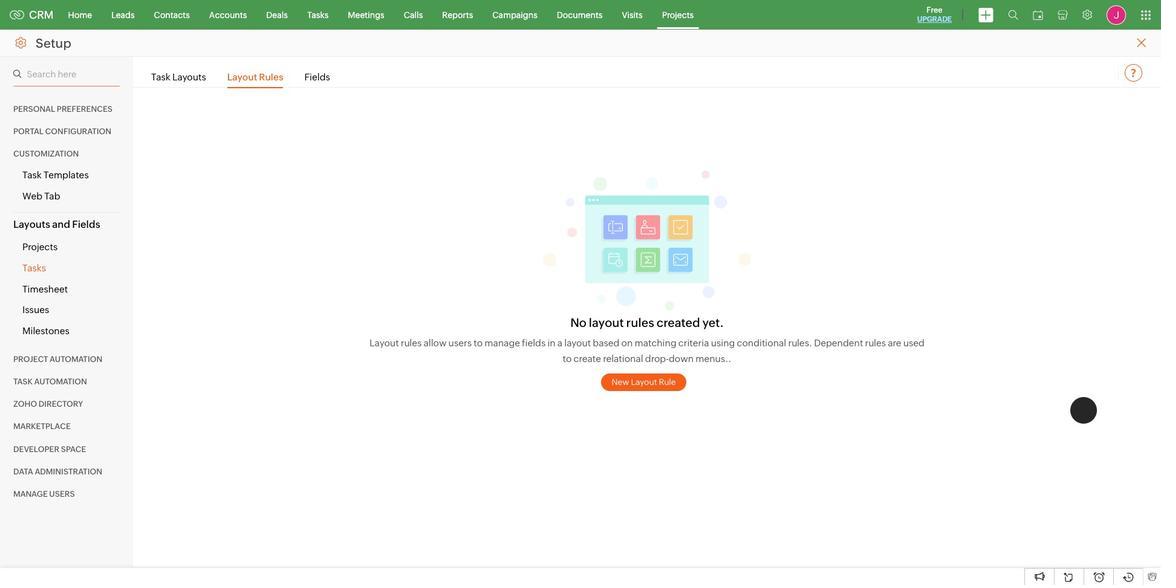 Task type: vqa. For each thing, say whether or not it's contained in the screenshot.
Meetings Link
yes



Task type: describe. For each thing, give the bounding box(es) containing it.
create menu element
[[972, 0, 1002, 29]]

crm link
[[10, 8, 54, 21]]

calendar image
[[1034, 10, 1044, 20]]

documents link
[[548, 0, 613, 29]]

accounts link
[[200, 0, 257, 29]]

accounts
[[209, 10, 247, 20]]

contacts link
[[144, 0, 200, 29]]

visits
[[622, 10, 643, 20]]

leads link
[[102, 0, 144, 29]]

crm
[[29, 8, 54, 21]]

deals link
[[257, 0, 298, 29]]

meetings
[[348, 10, 385, 20]]

free upgrade
[[918, 5, 953, 24]]

projects
[[662, 10, 694, 20]]

contacts
[[154, 10, 190, 20]]

calls link
[[394, 0, 433, 29]]

campaigns
[[493, 10, 538, 20]]

upgrade
[[918, 15, 953, 24]]

visits link
[[613, 0, 653, 29]]



Task type: locate. For each thing, give the bounding box(es) containing it.
campaigns link
[[483, 0, 548, 29]]

tasks
[[307, 10, 329, 20]]

deals
[[266, 10, 288, 20]]

reports
[[443, 10, 473, 20]]

search image
[[1009, 10, 1019, 20]]

profile element
[[1100, 0, 1134, 29]]

projects link
[[653, 0, 704, 29]]

leads
[[111, 10, 135, 20]]

calls
[[404, 10, 423, 20]]

search element
[[1002, 0, 1026, 30]]

meetings link
[[338, 0, 394, 29]]

reports link
[[433, 0, 483, 29]]

free
[[927, 5, 943, 15]]

profile image
[[1107, 5, 1127, 25]]

documents
[[557, 10, 603, 20]]

home
[[68, 10, 92, 20]]

create menu image
[[979, 8, 994, 22]]

home link
[[58, 0, 102, 29]]

tasks link
[[298, 0, 338, 29]]



